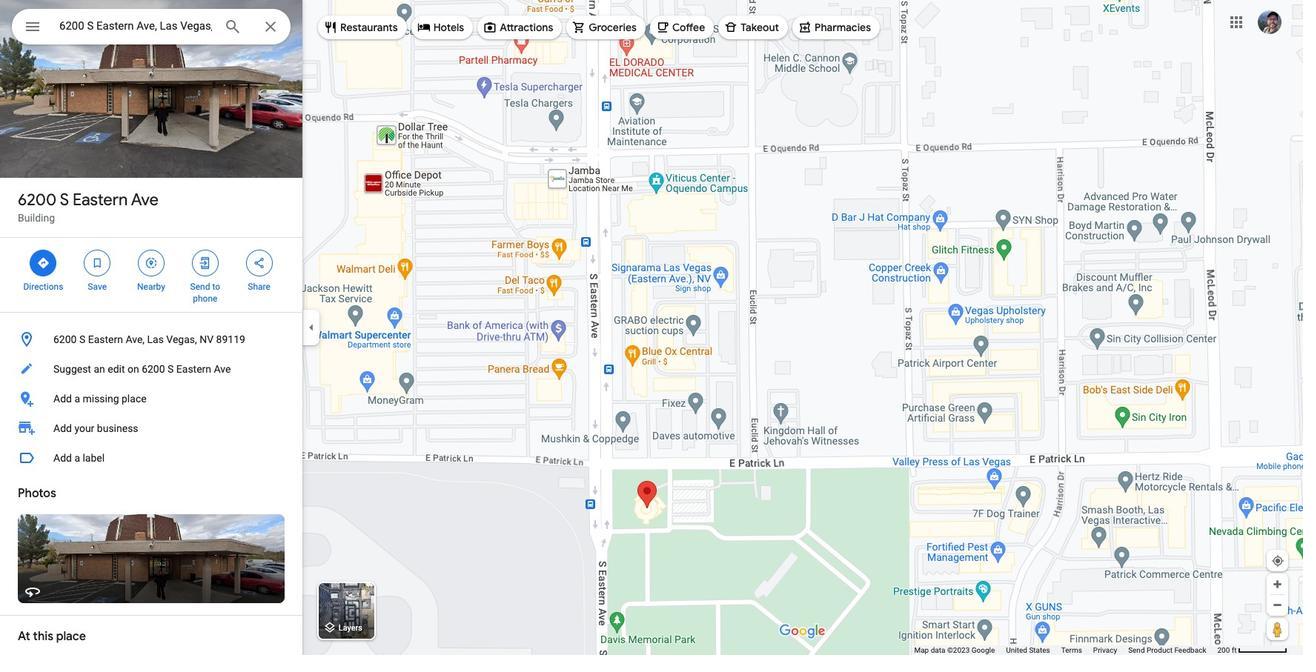 Task type: locate. For each thing, give the bounding box(es) containing it.
add down the suggest
[[53, 393, 72, 405]]

a
[[74, 393, 80, 405], [74, 452, 80, 464]]

terms button
[[1061, 646, 1082, 655]]

1 vertical spatial ave
[[214, 363, 231, 375]]

1 vertical spatial add
[[53, 423, 72, 434]]

0 horizontal spatial ave
[[131, 190, 158, 211]]

feedback
[[1174, 646, 1206, 655]]

1 horizontal spatial place
[[122, 393, 147, 405]]

none field inside the 6200 s eastern ave, las vegas, nv 89119 field
[[59, 17, 212, 35]]

add for add a missing place
[[53, 393, 72, 405]]

takeout button
[[718, 10, 788, 45]]

privacy button
[[1093, 646, 1117, 655]]

missing
[[83, 393, 119, 405]]

0 horizontal spatial s
[[60, 190, 69, 211]]

send product feedback button
[[1128, 646, 1206, 655]]


[[91, 255, 104, 271]]

6200 inside 6200 s eastern ave, las vegas, nv 89119 button
[[53, 334, 77, 345]]

place down the on
[[122, 393, 147, 405]]

send up phone
[[190, 282, 210, 292]]

2 vertical spatial add
[[53, 452, 72, 464]]

send left product
[[1128, 646, 1145, 655]]

0 horizontal spatial place
[[56, 629, 86, 644]]

layers
[[339, 624, 362, 633]]


[[145, 255, 158, 271]]

s
[[60, 190, 69, 211], [79, 334, 85, 345], [168, 363, 174, 375]]

1 horizontal spatial s
[[79, 334, 85, 345]]

map data ©2023 google
[[914, 646, 995, 655]]

coffee button
[[650, 10, 714, 45]]

0 vertical spatial 6200
[[18, 190, 56, 211]]

©2023
[[947, 646, 970, 655]]

eastern inside 6200 s eastern ave building
[[73, 190, 128, 211]]

1 add from the top
[[53, 393, 72, 405]]

0 horizontal spatial send
[[190, 282, 210, 292]]

show street view coverage image
[[1267, 618, 1288, 640]]

takeout
[[741, 21, 779, 34]]

6200
[[18, 190, 56, 211], [53, 334, 77, 345], [142, 363, 165, 375]]

add left label on the bottom left of page
[[53, 452, 72, 464]]

directions
[[23, 282, 63, 292]]

add your business
[[53, 423, 138, 434]]

eastern left ave,
[[88, 334, 123, 345]]

200 ft button
[[1217, 646, 1288, 655]]

a for label
[[74, 452, 80, 464]]

add a missing place
[[53, 393, 147, 405]]

label
[[83, 452, 105, 464]]

ave up 
[[131, 190, 158, 211]]

ft
[[1232, 646, 1237, 655]]

6200 right the on
[[142, 363, 165, 375]]

6200 up the suggest
[[53, 334, 77, 345]]

add a label button
[[0, 443, 302, 473]]

0 vertical spatial place
[[122, 393, 147, 405]]

footer containing map data ©2023 google
[[914, 646, 1217, 655]]

suggest an edit on 6200 s eastern ave button
[[0, 354, 302, 384]]

1 vertical spatial send
[[1128, 646, 1145, 655]]

a inside add a label button
[[74, 452, 80, 464]]

hotels button
[[411, 10, 473, 45]]

None field
[[59, 17, 212, 35]]

6200 s eastern ave building
[[18, 190, 158, 224]]

place
[[122, 393, 147, 405], [56, 629, 86, 644]]

restaurants
[[340, 21, 398, 34]]

suggest
[[53, 363, 91, 375]]

0 vertical spatial add
[[53, 393, 72, 405]]

0 vertical spatial send
[[190, 282, 210, 292]]

ave
[[131, 190, 158, 211], [214, 363, 231, 375]]

terms
[[1061, 646, 1082, 655]]

place right this
[[56, 629, 86, 644]]

pharmacies button
[[792, 10, 880, 45]]

footer inside 'google maps' element
[[914, 646, 1217, 655]]

1 horizontal spatial send
[[1128, 646, 1145, 655]]

groceries button
[[567, 10, 646, 45]]

your
[[74, 423, 94, 434]]

0 vertical spatial s
[[60, 190, 69, 211]]

nv
[[200, 334, 214, 345]]

1 a from the top
[[74, 393, 80, 405]]

2 vertical spatial eastern
[[176, 363, 211, 375]]

a left missing
[[74, 393, 80, 405]]

at
[[18, 629, 30, 644]]

collapse side panel image
[[303, 319, 319, 336]]

footer
[[914, 646, 1217, 655]]


[[24, 16, 42, 37]]

eastern inside suggest an edit on 6200 s eastern ave button
[[176, 363, 211, 375]]

1 vertical spatial s
[[79, 334, 85, 345]]

add left your
[[53, 423, 72, 434]]

eastern inside 6200 s eastern ave, las vegas, nv 89119 button
[[88, 334, 123, 345]]

save
[[88, 282, 107, 292]]

6200 s eastern ave main content
[[0, 0, 302, 655]]

s inside 6200 s eastern ave building
[[60, 190, 69, 211]]


[[37, 255, 50, 271]]

1 vertical spatial a
[[74, 452, 80, 464]]

2 vertical spatial s
[[168, 363, 174, 375]]

eastern
[[73, 190, 128, 211], [88, 334, 123, 345], [176, 363, 211, 375]]

groceries
[[589, 21, 637, 34]]

0 vertical spatial eastern
[[73, 190, 128, 211]]

a left label on the bottom left of page
[[74, 452, 80, 464]]

2 add from the top
[[53, 423, 72, 434]]

this
[[33, 629, 53, 644]]

send inside send to phone
[[190, 282, 210, 292]]

show your location image
[[1271, 554, 1285, 568]]

add your business link
[[0, 414, 302, 443]]

6200 up "building"
[[18, 190, 56, 211]]

 search field
[[12, 9, 291, 47]]

las
[[147, 334, 164, 345]]

1 vertical spatial 6200
[[53, 334, 77, 345]]

2 vertical spatial 6200
[[142, 363, 165, 375]]

2 a from the top
[[74, 452, 80, 464]]

ave down 89119 at the bottom left of page
[[214, 363, 231, 375]]

vegas,
[[166, 334, 197, 345]]

1 vertical spatial place
[[56, 629, 86, 644]]

6200 inside 6200 s eastern ave building
[[18, 190, 56, 211]]

eastern down vegas,
[[176, 363, 211, 375]]

0 vertical spatial ave
[[131, 190, 158, 211]]

actions for 6200 s eastern ave region
[[0, 238, 302, 312]]

attractions button
[[477, 10, 562, 45]]

6200 s eastern ave, las vegas, nv 89119
[[53, 334, 245, 345]]

states
[[1029, 646, 1050, 655]]

0 vertical spatial a
[[74, 393, 80, 405]]

1 horizontal spatial ave
[[214, 363, 231, 375]]

1 vertical spatial eastern
[[88, 334, 123, 345]]

eastern up 
[[73, 190, 128, 211]]

send inside button
[[1128, 646, 1145, 655]]

restaurants button
[[318, 10, 407, 45]]

nearby
[[137, 282, 165, 292]]

3 add from the top
[[53, 452, 72, 464]]

send
[[190, 282, 210, 292], [1128, 646, 1145, 655]]

a inside add a missing place button
[[74, 393, 80, 405]]

zoom in image
[[1272, 579, 1283, 590]]

6200 s eastern ave, las vegas, nv 89119 button
[[0, 325, 302, 354]]

ave,
[[126, 334, 145, 345]]

add
[[53, 393, 72, 405], [53, 423, 72, 434], [53, 452, 72, 464]]



Task type: describe. For each thing, give the bounding box(es) containing it.
200 ft
[[1217, 646, 1237, 655]]

attractions
[[500, 21, 553, 34]]

an
[[94, 363, 105, 375]]

89119
[[216, 334, 245, 345]]

place inside button
[[122, 393, 147, 405]]

add a missing place button
[[0, 384, 302, 414]]

200
[[1217, 646, 1230, 655]]

photos
[[18, 486, 56, 501]]

send product feedback
[[1128, 646, 1206, 655]]

6200 for ave
[[18, 190, 56, 211]]

privacy
[[1093, 646, 1117, 655]]

pharmacies
[[815, 21, 871, 34]]

product
[[1147, 646, 1173, 655]]

 button
[[12, 9, 53, 47]]

add for add a label
[[53, 452, 72, 464]]

united states
[[1006, 646, 1050, 655]]

eastern for ave
[[73, 190, 128, 211]]

s for ave
[[60, 190, 69, 211]]

add a label
[[53, 452, 105, 464]]

6200 for ave,
[[53, 334, 77, 345]]

coffee
[[672, 21, 705, 34]]

send for send product feedback
[[1128, 646, 1145, 655]]


[[198, 255, 212, 271]]

google
[[972, 646, 995, 655]]

map
[[914, 646, 929, 655]]

share
[[248, 282, 270, 292]]

send to phone
[[190, 282, 220, 304]]

google account: cj baylor  
(christian.baylor@adept.ai) image
[[1258, 10, 1282, 34]]

google maps element
[[0, 0, 1303, 655]]

phone
[[193, 294, 217, 304]]

add for add your business
[[53, 423, 72, 434]]

building
[[18, 212, 55, 224]]

eastern for ave,
[[88, 334, 123, 345]]

to
[[212, 282, 220, 292]]

6200 S Eastern Ave, Las Vegas, NV 89119 field
[[12, 9, 291, 44]]

2 horizontal spatial s
[[168, 363, 174, 375]]

data
[[931, 646, 945, 655]]

suggest an edit on 6200 s eastern ave
[[53, 363, 231, 375]]

edit
[[108, 363, 125, 375]]

united states button
[[1006, 646, 1050, 655]]

at this place
[[18, 629, 86, 644]]

hotels
[[433, 21, 464, 34]]

on
[[127, 363, 139, 375]]

united
[[1006, 646, 1027, 655]]

business
[[97, 423, 138, 434]]


[[252, 255, 266, 271]]

ave inside button
[[214, 363, 231, 375]]

6200 inside suggest an edit on 6200 s eastern ave button
[[142, 363, 165, 375]]

send for send to phone
[[190, 282, 210, 292]]

zoom out image
[[1272, 600, 1283, 611]]

s for ave,
[[79, 334, 85, 345]]

ave inside 6200 s eastern ave building
[[131, 190, 158, 211]]

a for missing
[[74, 393, 80, 405]]



Task type: vqa. For each thing, say whether or not it's contained in the screenshot.
Hotels
yes



